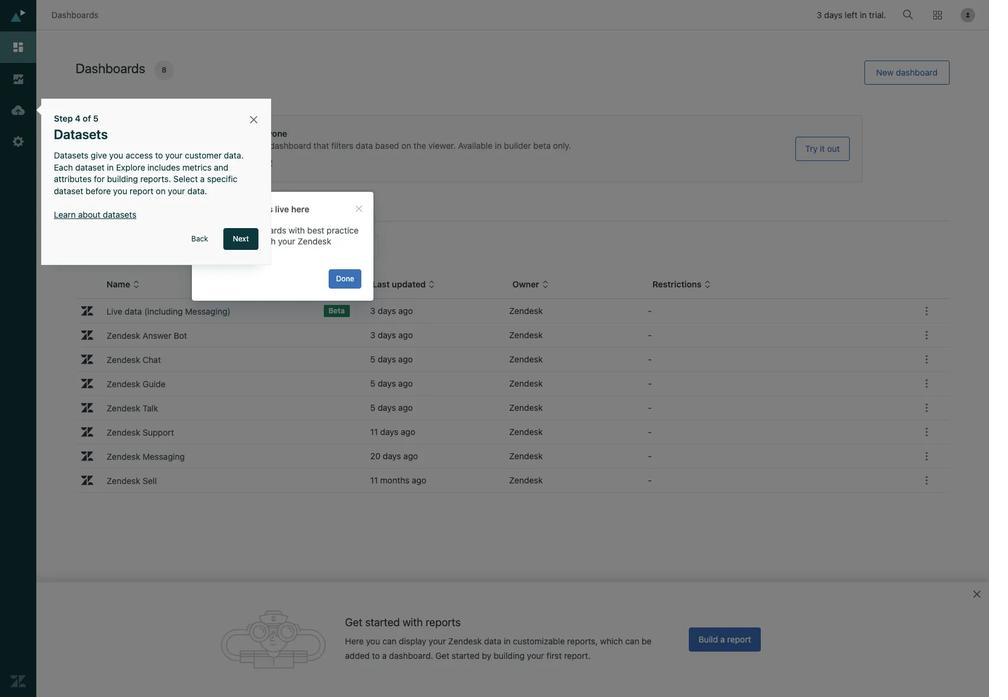 Task type: locate. For each thing, give the bounding box(es) containing it.
0 vertical spatial data.
[[224, 150, 244, 161]]

days for third name text box from the bottom of the page
[[378, 379, 396, 389]]

Name text field
[[102, 351, 345, 368], [102, 375, 345, 392], [102, 424, 345, 441], [102, 472, 345, 489]]

1 horizontal spatial get
[[436, 651, 450, 662]]

about
[[151, 158, 173, 168], [78, 210, 101, 220]]

5 inside step 4 of 5 datasets
[[93, 113, 99, 124]]

report right build
[[728, 635, 752, 645]]

2 3 days ago from the top
[[370, 330, 413, 340]]

11 months ago
[[370, 475, 427, 486]]

1 11 from the top
[[370, 427, 378, 437]]

1 horizontal spatial report
[[728, 635, 752, 645]]

started left by
[[452, 651, 480, 662]]

3
[[817, 10, 822, 20], [370, 306, 376, 316], [370, 330, 376, 340]]

4 name text field from the top
[[102, 448, 345, 465]]

days for 4th name text field from the bottom
[[378, 306, 396, 316]]

1 vertical spatial 11
[[370, 475, 378, 486]]

started up display
[[365, 616, 400, 629]]

1 vertical spatial on
[[156, 186, 166, 196]]

metrics down customer
[[182, 162, 212, 172]]

0 vertical spatial about
[[151, 158, 173, 168]]

dashboards
[[225, 204, 273, 214], [240, 225, 286, 236]]

zendesk inside here you can display your zendesk data in customizable reports, which can be added to a dashboard. get started by building your first report.
[[448, 637, 482, 647]]

0 vertical spatial that
[[191, 128, 207, 139]]

0 vertical spatial started
[[365, 616, 400, 629]]

live
[[275, 204, 289, 214]]

dashboards up come
[[240, 225, 286, 236]]

0 vertical spatial datasets
[[54, 126, 108, 142]]

0 vertical spatial 11
[[370, 427, 378, 437]]

1 horizontal spatial building
[[494, 651, 525, 662]]

on
[[402, 141, 411, 151], [156, 186, 166, 196]]

data inside here you can display your zendesk data in customizable reports, which can be added to a dashboard. get started by building your first report.
[[484, 637, 502, 647]]

1 vertical spatial metrics
[[204, 236, 233, 247]]

1 vertical spatial data.
[[188, 186, 207, 196]]

tab
[[170, 197, 264, 221]]

to up includes
[[155, 150, 163, 161]]

5 days ago for 3rd name text field from the top of the page
[[370, 403, 413, 413]]

with up display
[[403, 616, 423, 629]]

a right select
[[200, 174, 205, 184]]

tab list
[[76, 197, 950, 222]]

beta down "done" button
[[329, 306, 345, 316]]

with left 'me'
[[123, 204, 139, 214]]

alert dialog containing your dashboards live here
[[192, 192, 374, 301]]

dashboards
[[51, 10, 98, 20], [76, 61, 145, 76]]

a inside the one dashboard that works for everyone with dashboard restrictions, make a dashboard that filters data based on the viewer. available in builder beta only.
[[263, 141, 267, 151]]

0 horizontal spatial data
[[356, 141, 373, 151]]

5 days ago
[[370, 354, 413, 365], [370, 379, 413, 389], [370, 403, 413, 413]]

1 5 days ago from the top
[[370, 354, 413, 365]]

learn down with
[[127, 158, 148, 168]]

dashboard down everyone
[[270, 141, 311, 151]]

get right dashboard.
[[436, 651, 450, 662]]

for
[[236, 128, 248, 139], [94, 174, 105, 184]]

name
[[107, 279, 130, 289]]

datasets up the each in the top left of the page
[[54, 150, 88, 161]]

come
[[236, 236, 257, 247]]

learn inside the 'learn about dashboard restrictions' link
[[127, 158, 148, 168]]

data. down select
[[188, 186, 207, 196]]

0 horizontal spatial report
[[130, 186, 154, 196]]

1 horizontal spatial on
[[402, 141, 411, 151]]

reports,
[[567, 637, 598, 647]]

learn for learn about dashboard restrictions
[[127, 158, 148, 168]]

for up 'make'
[[236, 128, 248, 139]]

1 vertical spatial that
[[314, 141, 329, 151]]

1 horizontal spatial to
[[372, 651, 380, 662]]

0 vertical spatial beta
[[93, 144, 110, 153]]

1 horizontal spatial for
[[236, 128, 248, 139]]

- for third name text box from the bottom of the page
[[648, 379, 652, 389]]

3 - from the top
[[648, 354, 652, 365]]

ago
[[399, 306, 413, 316], [399, 330, 413, 340], [398, 354, 413, 365], [398, 379, 413, 389], [398, 403, 413, 413], [401, 427, 416, 437], [404, 451, 418, 461], [412, 475, 427, 486]]

filters
[[331, 141, 354, 151]]

2 5 days ago from the top
[[370, 379, 413, 389]]

days for fourth name text field from the top of the page
[[383, 451, 401, 461]]

dashboard inside new dashboard button
[[896, 67, 938, 78]]

2 vertical spatial you
[[366, 637, 380, 647]]

6 - from the top
[[648, 427, 652, 437]]

of
[[83, 113, 91, 124]]

1 vertical spatial data
[[484, 637, 502, 647]]

learn for learn about datasets
[[54, 210, 76, 220]]

data right filters
[[356, 141, 373, 151]]

1 vertical spatial 3
[[370, 306, 376, 316]]

1 horizontal spatial can
[[626, 637, 640, 647]]

1 vertical spatial dashboards
[[240, 225, 286, 236]]

pre-built dashboards with best practice metrics come with your zendesk account.
[[204, 225, 359, 258]]

that
[[191, 128, 207, 139], [314, 141, 329, 151]]

5 - from the top
[[648, 403, 652, 413]]

0 vertical spatial metrics
[[182, 162, 212, 172]]

ago for 4th name text field from the bottom
[[399, 306, 413, 316]]

a left dashboard.
[[382, 651, 387, 662]]

0 horizontal spatial building
[[107, 174, 138, 184]]

a
[[263, 141, 267, 151], [200, 174, 205, 184], [721, 635, 725, 645], [382, 651, 387, 662]]

8 - from the top
[[648, 475, 652, 486]]

3 days left in trial.
[[817, 10, 887, 20]]

your dashboards live here
[[204, 204, 310, 214]]

0 horizontal spatial for
[[94, 174, 105, 184]]

0 vertical spatial get
[[345, 616, 363, 629]]

7 - from the top
[[648, 451, 652, 461]]

to inside here you can display your zendesk data in customizable reports, which can be added to a dashboard. get started by building your first report.
[[372, 651, 380, 662]]

your down all
[[278, 236, 295, 247]]

beta
[[93, 144, 110, 153], [329, 306, 345, 316]]

1 vertical spatial 5 days ago
[[370, 379, 413, 389]]

learn about dashboard restrictions link
[[127, 157, 784, 170]]

4 name text field from the top
[[102, 472, 345, 489]]

11 left months
[[370, 475, 378, 486]]

3 name text field from the top
[[102, 424, 345, 441]]

days for 3rd name text field from the top of the page
[[378, 403, 396, 413]]

a down everyone
[[263, 141, 267, 151]]

ago for 3rd name text field from the top of the page
[[398, 403, 413, 413]]

datasets inside datasets give you access to your customer data. each dataset in explore includes metrics and attributes for building reports. select a specific dataset before you report on your data.
[[54, 150, 88, 161]]

on left the at the top
[[402, 141, 411, 151]]

to right added
[[372, 651, 380, 662]]

alert dialog
[[192, 192, 374, 301]]

2 vertical spatial 3
[[370, 330, 376, 340]]

5 for third name text box from the bottom of the page
[[370, 379, 376, 389]]

you right here
[[366, 637, 380, 647]]

days for 1st name text box from the top of the page
[[378, 354, 396, 365]]

dashboard
[[896, 67, 938, 78], [145, 128, 189, 139], [147, 141, 189, 151], [270, 141, 311, 151], [175, 158, 217, 168]]

dashboard up includes
[[147, 141, 189, 151]]

11 up '20'
[[370, 427, 378, 437]]

- for 3rd name text field from the bottom of the page
[[648, 330, 652, 340]]

built
[[221, 225, 238, 236]]

access
[[126, 150, 153, 161]]

0 horizontal spatial to
[[155, 150, 163, 161]]

data.
[[224, 150, 244, 161], [188, 186, 207, 196]]

2 11 from the top
[[370, 475, 378, 486]]

0 vertical spatial building
[[107, 174, 138, 184]]

2 vertical spatial 5 days ago
[[370, 403, 413, 413]]

data
[[356, 141, 373, 151], [484, 637, 502, 647]]

1 vertical spatial started
[[452, 651, 480, 662]]

1 vertical spatial for
[[94, 174, 105, 184]]

0 vertical spatial 5 days ago
[[370, 354, 413, 365]]

1 horizontal spatial data
[[484, 637, 502, 647]]

1 vertical spatial report
[[728, 635, 752, 645]]

1 vertical spatial to
[[372, 651, 380, 662]]

customizable
[[513, 637, 565, 647]]

zendesk for 1st name text box from the bottom
[[509, 475, 543, 486]]

1 horizontal spatial beta
[[329, 306, 345, 316]]

building
[[107, 174, 138, 184], [494, 651, 525, 662]]

you right give
[[109, 150, 123, 161]]

about inside × dialog
[[78, 210, 101, 220]]

0 vertical spatial 3 days ago
[[370, 306, 413, 316]]

zendesk for fourth name text field from the top of the page
[[509, 451, 543, 461]]

it
[[820, 143, 825, 154]]

in down give
[[107, 162, 114, 172]]

beta
[[534, 141, 551, 151]]

0 vertical spatial data
[[356, 141, 373, 151]]

3 days ago
[[370, 306, 413, 316], [370, 330, 413, 340]]

to inside datasets give you access to your customer data. each dataset in explore includes metrics and attributes for building reports. select a specific dataset before you report on your data.
[[155, 150, 163, 161]]

owner
[[513, 279, 539, 289]]

1 vertical spatial building
[[494, 651, 525, 662]]

2 datasets from the top
[[54, 150, 88, 161]]

1 vertical spatial learn
[[54, 210, 76, 220]]

0 horizontal spatial about
[[78, 210, 101, 220]]

can left be
[[626, 637, 640, 647]]

admin image
[[10, 134, 26, 150]]

0 vertical spatial to
[[155, 150, 163, 161]]

in inside the one dashboard that works for everyone with dashboard restrictions, make a dashboard that filters data based on the viewer. available in builder beta only.
[[495, 141, 502, 151]]

with inside shared with me "tab"
[[123, 204, 139, 214]]

2 - from the top
[[648, 330, 652, 340]]

for inside datasets give you access to your customer data. each dataset in explore includes metrics and attributes for building reports. select a specific dataset before you report on your data.
[[94, 174, 105, 184]]

metrics up the account.
[[204, 236, 233, 247]]

1 vertical spatial get
[[436, 651, 450, 662]]

step 4 of 5 datasets
[[54, 113, 108, 142]]

in left builder
[[495, 141, 502, 151]]

1 - from the top
[[648, 306, 652, 316]]

dataset down attributes
[[54, 186, 83, 196]]

dashboard up select
[[175, 158, 217, 168]]

ago for 1st name text box from the top of the page
[[398, 354, 413, 365]]

learn down attributes
[[54, 210, 76, 220]]

dashboards up built
[[225, 204, 273, 214]]

3 for 4th name text field from the bottom
[[370, 306, 376, 316]]

with
[[123, 204, 139, 214], [289, 225, 305, 236], [259, 236, 276, 247], [403, 616, 423, 629]]

11 for 11 months ago
[[370, 475, 378, 486]]

1 horizontal spatial about
[[151, 158, 173, 168]]

you
[[109, 150, 123, 161], [113, 186, 127, 196], [366, 637, 380, 647]]

data up by
[[484, 637, 502, 647]]

dashboards inside "pre-built dashboards with best practice metrics come with your zendesk account."
[[240, 225, 286, 236]]

learn inside × dialog
[[54, 210, 76, 220]]

3 5 days ago from the top
[[370, 403, 413, 413]]

about down before
[[78, 210, 101, 220]]

about up reports.
[[151, 158, 173, 168]]

account.
[[204, 247, 238, 258]]

- for 2nd name text box from the bottom
[[648, 427, 652, 437]]

next
[[233, 234, 249, 243]]

building right by
[[494, 651, 525, 662]]

5 for 1st name text box from the top of the page
[[370, 354, 376, 365]]

dataset
[[75, 162, 105, 172], [54, 186, 83, 196]]

that left filters
[[314, 141, 329, 151]]

11
[[370, 427, 378, 437], [370, 475, 378, 486]]

zendesk for 4th name text field from the bottom
[[509, 306, 543, 316]]

1 vertical spatial beta
[[329, 306, 345, 316]]

your inside "pre-built dashboards with best practice metrics come with your zendesk account."
[[278, 236, 295, 247]]

to
[[155, 150, 163, 161], [372, 651, 380, 662]]

0 vertical spatial learn
[[127, 158, 148, 168]]

dataset down give
[[75, 162, 105, 172]]

1 3 days ago from the top
[[370, 306, 413, 316]]

ago for 3rd name text field from the bottom of the page
[[399, 330, 413, 340]]

can left display
[[383, 637, 397, 647]]

report down reports.
[[130, 186, 154, 196]]

your
[[165, 150, 183, 161], [168, 186, 185, 196], [278, 236, 295, 247], [429, 637, 446, 647], [527, 651, 545, 662]]

0 horizontal spatial started
[[365, 616, 400, 629]]

0 horizontal spatial get
[[345, 616, 363, 629]]

1 vertical spatial about
[[78, 210, 101, 220]]

11 days ago
[[370, 427, 416, 437]]

0 horizontal spatial on
[[156, 186, 166, 196]]

on down reports.
[[156, 186, 166, 196]]

shared
[[93, 204, 120, 214]]

next button
[[223, 228, 259, 250]]

0 vertical spatial for
[[236, 128, 248, 139]]

- for 1st name text box from the top of the page
[[648, 354, 652, 365]]

started
[[365, 616, 400, 629], [452, 651, 480, 662]]

1 vertical spatial dataset
[[54, 186, 83, 196]]

1 horizontal spatial started
[[452, 651, 480, 662]]

learn about datasets
[[54, 210, 137, 220]]

in
[[860, 10, 867, 20], [495, 141, 502, 151], [107, 162, 114, 172], [504, 637, 511, 647]]

in inside here you can display your zendesk data in customizable reports, which can be added to a dashboard. get started by building your first report.
[[504, 637, 511, 647]]

days for 2nd name text box from the bottom
[[380, 427, 399, 437]]

can
[[383, 637, 397, 647], [626, 637, 640, 647]]

0 horizontal spatial learn
[[54, 210, 76, 220]]

building down explore at the top of the page
[[107, 174, 138, 184]]

0 vertical spatial on
[[402, 141, 411, 151]]

for up before
[[94, 174, 105, 184]]

me
[[141, 204, 153, 214]]

learn about dashboard restrictions
[[127, 158, 264, 168]]

dashboard right new
[[896, 67, 938, 78]]

you up shared with me on the top left of the page
[[113, 186, 127, 196]]

0 horizontal spatial can
[[383, 637, 397, 647]]

you inside here you can display your zendesk data in customizable reports, which can be added to a dashboard. get started by building your first report.
[[366, 637, 380, 647]]

0 vertical spatial dashboards
[[51, 10, 98, 20]]

data. up and
[[224, 150, 244, 161]]

datasets
[[103, 210, 137, 220]]

beta down step 4 of 5 datasets
[[93, 144, 110, 153]]

zendesk
[[298, 236, 331, 247], [509, 306, 543, 316], [509, 330, 543, 340], [509, 354, 543, 365], [509, 379, 543, 389], [509, 403, 543, 413], [509, 427, 543, 437], [509, 451, 543, 461], [509, 475, 543, 486], [448, 637, 482, 647]]

your up includes
[[165, 150, 183, 161]]

datasets down 4
[[54, 126, 108, 142]]

get up here
[[345, 616, 363, 629]]

a right build
[[721, 635, 725, 645]]

new dashboard
[[877, 67, 938, 78]]

1 vertical spatial datasets
[[54, 150, 88, 161]]

4 - from the top
[[648, 379, 652, 389]]

days
[[825, 10, 843, 20], [378, 306, 396, 316], [378, 330, 396, 340], [378, 354, 396, 365], [378, 379, 396, 389], [378, 403, 396, 413], [380, 427, 399, 437], [383, 451, 401, 461]]

1 vertical spatial 3 days ago
[[370, 330, 413, 340]]

asset 50 image
[[221, 611, 326, 669]]

zendesk for 2nd name text box from the bottom
[[509, 427, 543, 437]]

Name text field
[[102, 303, 312, 320], [102, 327, 345, 344], [102, 400, 345, 417], [102, 448, 345, 465]]

2 can from the left
[[626, 637, 640, 647]]

zendesk products image
[[934, 11, 942, 19]]

1 horizontal spatial learn
[[127, 158, 148, 168]]

0 vertical spatial report
[[130, 186, 154, 196]]

- for 3rd name text field from the top of the page
[[648, 403, 652, 413]]

ago for fourth name text field from the top of the page
[[404, 451, 418, 461]]

learn
[[127, 158, 148, 168], [54, 210, 76, 220]]

20
[[370, 451, 381, 461]]

that up restrictions,
[[191, 128, 207, 139]]

your down select
[[168, 186, 185, 196]]

includes
[[148, 162, 180, 172]]

metrics inside "pre-built dashboards with best practice metrics come with your zendesk account."
[[204, 236, 233, 247]]

one
[[127, 128, 143, 139]]

0 horizontal spatial that
[[191, 128, 207, 139]]

Search... field
[[905, 5, 918, 24]]

in left customizable
[[504, 637, 511, 647]]



Task type: vqa. For each thing, say whether or not it's contained in the screenshot.
with within the tab
yes



Task type: describe. For each thing, give the bounding box(es) containing it.
a inside here you can display your zendesk data in customizable reports, which can be added to a dashboard. get started by building your first report.
[[382, 651, 387, 662]]

updated
[[392, 279, 426, 289]]

dashboard inside the 'learn about dashboard restrictions' link
[[175, 158, 217, 168]]

on inside datasets give you access to your customer data. each dataset in explore includes metrics and attributes for building reports. select a specific dataset before you report on your data.
[[156, 186, 166, 196]]

- for fourth name text field from the top of the page
[[648, 451, 652, 461]]

build
[[699, 635, 718, 645]]

new
[[877, 67, 894, 78]]

0 horizontal spatial data.
[[188, 186, 207, 196]]

with
[[127, 141, 145, 151]]

11 for 11 days ago
[[370, 427, 378, 437]]

learn about datasets link
[[54, 210, 137, 220]]

in inside datasets give you access to your customer data. each dataset in explore includes metrics and attributes for building reports. select a specific dataset before you report on your data.
[[107, 162, 114, 172]]

based
[[375, 141, 399, 151]]

be
[[642, 637, 652, 647]]

about for datasets
[[78, 210, 101, 220]]

last updated button
[[372, 279, 436, 290]]

name button
[[107, 279, 140, 290]]

report inside datasets give you access to your customer data. each dataset in explore includes metrics and attributes for building reports. select a specific dataset before you report on your data.
[[130, 186, 154, 196]]

for inside the one dashboard that works for everyone with dashboard restrictions, make a dashboard that filters data based on the viewer. available in builder beta only.
[[236, 128, 248, 139]]

with right come
[[259, 236, 276, 247]]

1 can from the left
[[383, 637, 397, 647]]

available
[[458, 141, 493, 151]]

zendesk for 1st name text box from the top of the page
[[509, 354, 543, 365]]

3 days ago for 3rd name text field from the bottom of the page
[[370, 330, 413, 340]]

here you can display your zendesk data in customizable reports, which can be added to a dashboard. get started by building your first report.
[[345, 637, 652, 662]]

ago for 1st name text box from the bottom
[[412, 475, 427, 486]]

1 name text field from the top
[[102, 303, 312, 320]]

each
[[54, 162, 73, 172]]

here
[[345, 637, 364, 647]]

0 vertical spatial dashboards
[[225, 204, 273, 214]]

out
[[828, 143, 840, 154]]

works
[[210, 128, 234, 139]]

× dialog
[[41, 99, 271, 265]]

zendesk for 3rd name text field from the bottom of the page
[[509, 330, 543, 340]]

by
[[482, 651, 492, 662]]

first
[[547, 651, 562, 662]]

started inside here you can display your zendesk data in customizable reports, which can be added to a dashboard. get started by building your first report.
[[452, 651, 480, 662]]

5 days ago for 1st name text box from the top of the page
[[370, 354, 413, 365]]

restrictions button
[[653, 279, 712, 290]]

restrictions
[[653, 279, 702, 289]]

1 horizontal spatial data.
[[224, 150, 244, 161]]

customer
[[185, 150, 222, 161]]

which
[[600, 637, 623, 647]]

building inside here you can display your zendesk data in customizable reports, which can be added to a dashboard. get started by building your first report.
[[494, 651, 525, 662]]

the
[[414, 141, 426, 151]]

try
[[806, 143, 818, 154]]

back
[[191, 234, 208, 243]]

reports
[[426, 616, 461, 629]]

datasets give you access to your customer data. each dataset in explore includes metrics and attributes for building reports. select a specific dataset before you report on your data.
[[54, 150, 246, 196]]

left
[[845, 10, 858, 20]]

a inside datasets give you access to your customer data. each dataset in explore includes metrics and attributes for building reports. select a specific dataset before you report on your data.
[[200, 174, 205, 184]]

give
[[91, 150, 107, 161]]

×
[[249, 110, 259, 127]]

new dashboard button
[[865, 61, 950, 85]]

last
[[372, 279, 390, 289]]

your down customizable
[[527, 651, 545, 662]]

trial.
[[869, 10, 887, 20]]

best
[[307, 225, 325, 236]]

owner button
[[513, 279, 549, 290]]

1 vertical spatial you
[[113, 186, 127, 196]]

dashboard right one
[[145, 128, 189, 139]]

3 days ago for 4th name text field from the bottom
[[370, 306, 413, 316]]

(opens in a new tab) image
[[264, 160, 273, 167]]

on inside the one dashboard that works for everyone with dashboard restrictions, make a dashboard that filters data based on the viewer. available in builder beta only.
[[402, 141, 411, 151]]

data inside the one dashboard that works for everyone with dashboard restrictions, make a dashboard that filters data based on the viewer. available in builder beta only.
[[356, 141, 373, 151]]

about for dashboard
[[151, 158, 173, 168]]

added
[[345, 651, 370, 662]]

your down reports
[[429, 637, 446, 647]]

metrics inside datasets give you access to your customer data. each dataset in explore includes metrics and attributes for building reports. select a specific dataset before you report on your data.
[[182, 162, 212, 172]]

display
[[399, 637, 427, 647]]

5 days ago for third name text box from the bottom of the page
[[370, 379, 413, 389]]

dashboard.
[[389, 651, 433, 662]]

before
[[86, 186, 111, 196]]

2 name text field from the top
[[102, 327, 345, 344]]

try it out
[[806, 143, 840, 154]]

done
[[336, 274, 354, 283]]

build a report
[[699, 635, 752, 645]]

3 name text field from the top
[[102, 400, 345, 417]]

shared with me tab
[[76, 197, 170, 221]]

step
[[54, 113, 73, 124]]

practice
[[327, 225, 359, 236]]

back button
[[182, 228, 218, 250]]

months
[[380, 475, 410, 486]]

pre-
[[204, 225, 221, 236]]

specific
[[207, 174, 238, 184]]

0 vertical spatial dataset
[[75, 162, 105, 172]]

select
[[173, 174, 198, 184]]

reports image
[[10, 71, 26, 87]]

0 vertical spatial you
[[109, 150, 123, 161]]

in right left
[[860, 10, 867, 20]]

get started with reports
[[345, 616, 461, 629]]

1 horizontal spatial that
[[314, 141, 329, 151]]

shared with me
[[93, 204, 153, 214]]

with left best
[[289, 225, 305, 236]]

zendesk for third name text box from the bottom of the page
[[509, 379, 543, 389]]

zendesk for 3rd name text field from the top of the page
[[509, 403, 543, 413]]

Search field
[[84, 240, 356, 251]]

your
[[204, 204, 223, 214]]

1 name text field from the top
[[102, 351, 345, 368]]

datasets image
[[10, 102, 26, 118]]

explore
[[116, 162, 145, 172]]

zendesk inside "pre-built dashboards with best practice metrics come with your zendesk account."
[[298, 236, 331, 247]]

1 vertical spatial dashboards
[[76, 61, 145, 76]]

0 vertical spatial 3
[[817, 10, 822, 20]]

3 for 3rd name text field from the bottom of the page
[[370, 330, 376, 340]]

get inside here you can display your zendesk data in customizable reports, which can be added to a dashboard. get started by building your first report.
[[436, 651, 450, 662]]

builder
[[504, 141, 531, 151]]

all
[[281, 204, 291, 214]]

try it out button
[[796, 137, 850, 161]]

tab list containing shared with me
[[76, 197, 950, 222]]

report inside button
[[728, 635, 752, 645]]

all tab
[[264, 197, 308, 221]]

- for 1st name text box from the bottom
[[648, 475, 652, 486]]

done button
[[329, 269, 362, 289]]

a inside button
[[721, 635, 725, 645]]

and
[[214, 162, 229, 172]]

here
[[291, 204, 310, 214]]

zendesk image
[[10, 674, 26, 690]]

build a report button
[[689, 628, 761, 652]]

1 datasets from the top
[[54, 126, 108, 142]]

restrictions
[[219, 158, 264, 168]]

report.
[[564, 651, 591, 662]]

one dashboard that works for everyone with dashboard restrictions, make a dashboard that filters data based on the viewer. available in builder beta only.
[[127, 128, 571, 151]]

8
[[162, 65, 167, 74]]

0 horizontal spatial beta
[[93, 144, 110, 153]]

make
[[240, 141, 261, 151]]

ago for third name text box from the bottom of the page
[[398, 379, 413, 389]]

5 for 3rd name text field from the top of the page
[[370, 403, 376, 413]]

attributes
[[54, 174, 92, 184]]

ago for 2nd name text box from the bottom
[[401, 427, 416, 437]]

days for 3rd name text field from the bottom of the page
[[378, 330, 396, 340]]

- for 4th name text field from the bottom
[[648, 306, 652, 316]]

4
[[75, 113, 81, 124]]

last updated
[[372, 279, 426, 289]]

building inside datasets give you access to your customer data. each dataset in explore includes metrics and attributes for building reports. select a specific dataset before you report on your data.
[[107, 174, 138, 184]]

reports.
[[140, 174, 171, 184]]

dashboard image
[[10, 39, 26, 55]]

viewer.
[[429, 141, 456, 151]]

× button
[[249, 110, 259, 127]]

2 name text field from the top
[[102, 375, 345, 392]]

only.
[[553, 141, 571, 151]]



